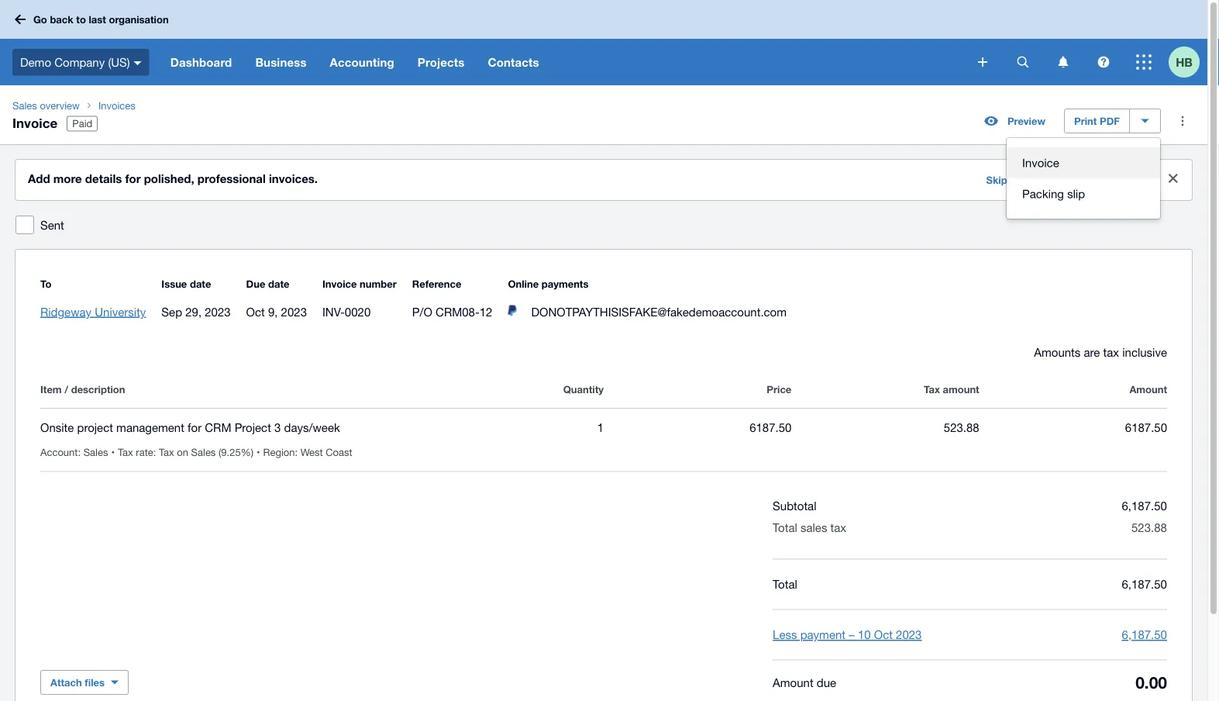 Task type: vqa. For each thing, say whether or not it's contained in the screenshot.


Task type: describe. For each thing, give the bounding box(es) containing it.
contacts button
[[476, 39, 551, 85]]

issue date
[[162, 278, 211, 290]]

due
[[817, 675, 837, 689]]

less payment – 10 oct 2023
[[773, 628, 922, 641]]

svg image up print pdf button
[[1059, 56, 1069, 68]]

table containing onsite project management for crm project 3 days/week
[[40, 361, 1168, 472]]

due
[[246, 278, 266, 290]]

total sales tax
[[773, 521, 847, 534]]

–
[[849, 628, 855, 641]]

inv-
[[323, 305, 345, 318]]

quantity column header
[[416, 380, 604, 399]]

for for add more details for polished, professional invoices.
[[125, 171, 141, 185]]

price
[[767, 383, 792, 395]]

polished,
[[144, 171, 194, 185]]

sep
[[162, 305, 182, 318]]

skip
[[987, 174, 1008, 186]]

onsite
[[40, 420, 74, 434]]

demo company (us) button
[[0, 39, 159, 85]]

sent
[[40, 218, 64, 231]]

amount column header
[[980, 380, 1168, 399]]

demo
[[20, 55, 51, 69]]

ridgeway university link
[[40, 305, 146, 318]]

ridgeway university
[[40, 305, 146, 318]]

hb button
[[1169, 39, 1208, 85]]

date for 29,
[[190, 278, 211, 290]]

invoice number
[[323, 278, 397, 290]]

1 horizontal spatial tax
[[159, 446, 174, 458]]

invoice button
[[1007, 147, 1161, 178]]

attach
[[50, 676, 82, 688]]

2023 for oct 9, 2023
[[281, 305, 307, 318]]

online payments
[[508, 278, 589, 290]]

cell containing region
[[263, 446, 359, 458]]

add details
[[1082, 174, 1136, 186]]

2 : from the left
[[153, 446, 156, 458]]

onsite project management for crm project 3 days/week
[[40, 420, 340, 434]]

region
[[263, 446, 295, 458]]

pdf
[[1100, 115, 1121, 127]]

more
[[53, 171, 82, 185]]

crm
[[205, 420, 231, 434]]

: for account
[[78, 446, 81, 458]]

523.88 cell
[[792, 418, 980, 437]]

add details button
[[1072, 166, 1146, 194]]

inv-0020
[[323, 305, 371, 318]]

coast
[[326, 446, 353, 458]]

inclusive
[[1123, 345, 1168, 359]]

invoices.
[[269, 171, 318, 185]]

for inside button
[[1011, 174, 1024, 186]]

overview
[[40, 99, 80, 111]]

hb
[[1176, 55, 1193, 69]]

skip for now
[[987, 174, 1047, 186]]

tax rate : tax on sales (9.25%)
[[118, 446, 254, 458]]

2 vertical spatial invoice
[[323, 278, 357, 290]]

navigation inside banner
[[159, 39, 968, 85]]

organisation
[[109, 13, 169, 25]]

row containing item / description
[[40, 380, 1168, 408]]

are
[[1084, 345, 1101, 359]]

now
[[1027, 174, 1047, 186]]

for for onsite project management for crm project 3 days/week
[[188, 420, 202, 434]]

sales overview link
[[6, 98, 86, 113]]

/
[[65, 383, 68, 395]]

sales
[[801, 521, 828, 534]]

add more details for polished, professional invoices. status
[[16, 160, 1193, 200]]

cell containing tax rate
[[118, 446, 263, 458]]

packing slip button
[[1007, 178, 1161, 209]]

list box containing invoice
[[1007, 138, 1161, 219]]

(9.25%)
[[219, 446, 254, 458]]

invoices
[[98, 99, 136, 111]]

subtotal
[[773, 499, 817, 513]]

6187.50 for 1st 6187.50 cell from the left
[[750, 420, 792, 434]]

total for total
[[773, 577, 798, 591]]

ridgeway
[[40, 305, 92, 318]]

reference
[[412, 278, 462, 290]]

10
[[858, 628, 871, 641]]

preview button
[[975, 109, 1055, 133]]

last
[[89, 13, 106, 25]]

tax for are
[[1104, 345, 1120, 359]]

paid
[[72, 118, 92, 130]]

slip
[[1068, 187, 1086, 200]]

more invoice options image
[[1168, 105, 1199, 136]]

row containing onsite project management for crm project 3 days/week
[[40, 409, 1168, 472]]

account : sales
[[40, 446, 108, 458]]

projects
[[418, 55, 465, 69]]

amounts are tax inclusive
[[1035, 345, 1168, 359]]

dashboard
[[170, 55, 232, 69]]

1 vertical spatial 523.88
[[1132, 521, 1168, 534]]

projects button
[[406, 39, 476, 85]]

company
[[54, 55, 105, 69]]

online
[[508, 278, 539, 290]]

demo company (us)
[[20, 55, 130, 69]]

svg image
[[1137, 54, 1152, 70]]

region : west coast
[[263, 446, 353, 458]]

6,187.50 link
[[1123, 628, 1168, 641]]



Task type: locate. For each thing, give the bounding box(es) containing it.
date right due
[[268, 278, 290, 290]]

tax amount column header
[[792, 380, 980, 399]]

issue
[[162, 278, 187, 290]]

for left crm
[[188, 420, 202, 434]]

amount inside 'column header'
[[1130, 383, 1168, 395]]

add for add more details for polished, professional invoices.
[[28, 171, 50, 185]]

row up 1
[[40, 380, 1168, 408]]

invoice up now
[[1023, 156, 1060, 169]]

2 horizontal spatial sales
[[191, 446, 216, 458]]

close image
[[1159, 163, 1190, 194]]

3 cell from the left
[[263, 446, 359, 458]]

management
[[116, 420, 184, 434]]

description
[[71, 383, 125, 395]]

packing slip
[[1023, 187, 1086, 200]]

print pdf button
[[1065, 109, 1131, 133]]

group containing invoice
[[1007, 138, 1161, 219]]

0 vertical spatial invoice
[[12, 115, 58, 130]]

svg image up preview button
[[979, 57, 988, 67]]

attach files
[[50, 676, 105, 688]]

svg image inside demo company (us) popup button
[[134, 61, 142, 65]]

date right issue
[[190, 278, 211, 290]]

2023 right 29,
[[205, 305, 231, 318]]

6,187.50
[[1122, 499, 1168, 513], [1122, 577, 1168, 591], [1123, 628, 1168, 641]]

1 vertical spatial invoice
[[1023, 156, 1060, 169]]

price column header
[[604, 380, 792, 399]]

item / description column header
[[40, 380, 416, 399]]

tax left amount
[[924, 383, 941, 395]]

add more details for polished, professional invoices.
[[28, 171, 318, 185]]

amount due
[[773, 675, 837, 689]]

2 6187.50 cell from the left
[[980, 418, 1168, 437]]

0 horizontal spatial oct
[[246, 305, 265, 318]]

(us)
[[108, 55, 130, 69]]

1 horizontal spatial invoice
[[323, 278, 357, 290]]

oct left "9,"
[[246, 305, 265, 318]]

0 horizontal spatial 2023
[[205, 305, 231, 318]]

business
[[255, 55, 307, 69]]

days/week
[[284, 420, 340, 434]]

less
[[773, 628, 798, 641]]

tax right are
[[1104, 345, 1120, 359]]

1 horizontal spatial sales
[[83, 446, 108, 458]]

2 horizontal spatial 2023
[[896, 628, 922, 641]]

3 : from the left
[[295, 446, 298, 458]]

tax left rate
[[118, 446, 133, 458]]

1 row from the top
[[40, 380, 1168, 408]]

amount left due
[[773, 675, 814, 689]]

0 horizontal spatial details
[[85, 171, 122, 185]]

invoices link
[[92, 98, 142, 113]]

for left now
[[1011, 174, 1024, 186]]

0 vertical spatial 523.88
[[944, 420, 980, 434]]

p/o
[[412, 305, 433, 318]]

1 horizontal spatial oct
[[875, 628, 893, 641]]

cell
[[40, 446, 118, 458], [118, 446, 263, 458], [263, 446, 359, 458]]

0 horizontal spatial date
[[190, 278, 211, 290]]

: down management
[[153, 446, 156, 458]]

0 horizontal spatial 6187.50
[[750, 420, 792, 434]]

tax
[[1104, 345, 1120, 359], [831, 521, 847, 534]]

0 horizontal spatial amount
[[773, 675, 814, 689]]

0 horizontal spatial 523.88
[[944, 420, 980, 434]]

business button
[[244, 39, 318, 85]]

2 6187.50 from the left
[[1126, 420, 1168, 434]]

total up less
[[773, 577, 798, 591]]

0 vertical spatial amount
[[1130, 383, 1168, 395]]

12
[[480, 305, 493, 318]]

6187.50 down price
[[750, 420, 792, 434]]

svg image
[[15, 14, 26, 24], [1018, 56, 1029, 68], [1059, 56, 1069, 68], [1098, 56, 1110, 68], [979, 57, 988, 67], [134, 61, 142, 65]]

tax left on
[[159, 446, 174, 458]]

0 vertical spatial tax
[[1104, 345, 1120, 359]]

1 horizontal spatial add
[[1082, 174, 1101, 186]]

2 vertical spatial 6,187.50
[[1123, 628, 1168, 641]]

: for region
[[295, 446, 298, 458]]

0 vertical spatial 6,187.50
[[1122, 499, 1168, 513]]

1 vertical spatial tax
[[831, 521, 847, 534]]

29,
[[185, 305, 202, 318]]

amount
[[943, 383, 980, 395]]

6187.50 cell
[[604, 418, 792, 437], [980, 418, 1168, 437]]

3
[[275, 420, 281, 434]]

add inside button
[[1082, 174, 1101, 186]]

2 cell from the left
[[118, 446, 263, 458]]

6187.50 cell down price column header
[[604, 418, 792, 437]]

total
[[773, 521, 798, 534], [773, 577, 798, 591]]

0 horizontal spatial tax
[[831, 521, 847, 534]]

add up slip in the right top of the page
[[1082, 174, 1101, 186]]

2023 for sep 29, 2023
[[205, 305, 231, 318]]

amount for amount
[[1130, 383, 1168, 395]]

2023
[[205, 305, 231, 318], [281, 305, 307, 318], [896, 628, 922, 641]]

rate
[[136, 446, 153, 458]]

svg image left go
[[15, 14, 26, 24]]

tax for sales
[[831, 521, 847, 534]]

list box
[[1007, 138, 1161, 219]]

0 horizontal spatial sales
[[12, 99, 37, 111]]

9,
[[268, 305, 278, 318]]

banner
[[0, 0, 1208, 85]]

accounting
[[330, 55, 395, 69]]

cell down project
[[40, 446, 118, 458]]

0 horizontal spatial add
[[28, 171, 50, 185]]

payment
[[801, 628, 846, 641]]

6187.50 down inclusive
[[1126, 420, 1168, 434]]

sales right on
[[191, 446, 216, 458]]

skip for now button
[[977, 167, 1057, 192]]

total down subtotal
[[773, 521, 798, 534]]

date for 9,
[[268, 278, 290, 290]]

1 horizontal spatial 523.88
[[1132, 521, 1168, 534]]

go back to last organisation
[[33, 13, 169, 25]]

1 horizontal spatial for
[[188, 420, 202, 434]]

crm08-
[[436, 305, 480, 318]]

1 horizontal spatial tax
[[1104, 345, 1120, 359]]

2 horizontal spatial invoice
[[1023, 156, 1060, 169]]

0 horizontal spatial :
[[78, 446, 81, 458]]

: left west
[[295, 446, 298, 458]]

invoice up the inv-
[[323, 278, 357, 290]]

to
[[40, 278, 52, 290]]

sales overview
[[12, 99, 80, 111]]

523.88 inside cell
[[944, 420, 980, 434]]

oct right 10
[[875, 628, 893, 641]]

:
[[78, 446, 81, 458], [153, 446, 156, 458], [295, 446, 298, 458]]

tax amount
[[924, 383, 980, 395]]

packing
[[1023, 187, 1065, 200]]

1 horizontal spatial 2023
[[281, 305, 307, 318]]

for
[[125, 171, 141, 185], [1011, 174, 1024, 186], [188, 420, 202, 434]]

table
[[40, 361, 1168, 472]]

1 date from the left
[[190, 278, 211, 290]]

invoice
[[12, 115, 58, 130], [1023, 156, 1060, 169], [323, 278, 357, 290]]

amount for amount due
[[773, 675, 814, 689]]

0 vertical spatial oct
[[246, 305, 265, 318]]

1 horizontal spatial 6187.50
[[1126, 420, 1168, 434]]

project
[[77, 420, 113, 434]]

2 horizontal spatial tax
[[924, 383, 941, 395]]

1 horizontal spatial details
[[1104, 174, 1136, 186]]

1 vertical spatial amount
[[773, 675, 814, 689]]

0 vertical spatial total
[[773, 521, 798, 534]]

row down quantity
[[40, 409, 1168, 472]]

sales left overview
[[12, 99, 37, 111]]

0 horizontal spatial 6187.50 cell
[[604, 418, 792, 437]]

number
[[360, 278, 397, 290]]

west
[[301, 446, 323, 458]]

: down project
[[78, 446, 81, 458]]

attach files button
[[40, 670, 129, 695]]

2 date from the left
[[268, 278, 290, 290]]

details inside button
[[1104, 174, 1136, 186]]

1 horizontal spatial amount
[[1130, 383, 1168, 395]]

1 total from the top
[[773, 521, 798, 534]]

invoice inside button
[[1023, 156, 1060, 169]]

quantity
[[564, 383, 604, 395]]

donotpaythisisfake@fakedemoaccount.com
[[532, 305, 787, 318]]

cell down onsite project management for crm project 3 days/week
[[118, 446, 263, 458]]

0 vertical spatial row
[[40, 380, 1168, 408]]

2023 right 10
[[896, 628, 922, 641]]

for inside cell
[[188, 420, 202, 434]]

1 6187.50 from the left
[[750, 420, 792, 434]]

svg image left svg icon
[[1098, 56, 1110, 68]]

group
[[1007, 138, 1161, 219]]

add for add details
[[1082, 174, 1101, 186]]

navigation
[[159, 39, 968, 85]]

1 6187.50 cell from the left
[[604, 418, 792, 437]]

tax for tax amount
[[924, 383, 941, 395]]

svg image right (us) at the left of the page
[[134, 61, 142, 65]]

0 horizontal spatial tax
[[118, 446, 133, 458]]

on
[[177, 446, 188, 458]]

professional
[[198, 171, 266, 185]]

2 6,187.50 from the top
[[1122, 577, 1168, 591]]

0020
[[345, 305, 371, 318]]

2023 right "9,"
[[281, 305, 307, 318]]

1 vertical spatial total
[[773, 577, 798, 591]]

svg image inside 'go back to last organisation' link
[[15, 14, 26, 24]]

banner containing dashboard
[[0, 0, 1208, 85]]

tax
[[924, 383, 941, 395], [118, 446, 133, 458], [159, 446, 174, 458]]

contacts
[[488, 55, 539, 69]]

2 total from the top
[[773, 577, 798, 591]]

sales down project
[[83, 446, 108, 458]]

tax for tax rate : tax on sales (9.25%)
[[118, 446, 133, 458]]

date
[[190, 278, 211, 290], [268, 278, 290, 290]]

6187.50
[[750, 420, 792, 434], [1126, 420, 1168, 434]]

invoice down sales overview link on the top left of page
[[12, 115, 58, 130]]

files
[[85, 676, 105, 688]]

tax inside "column header"
[[924, 383, 941, 395]]

amount
[[1130, 383, 1168, 395], [773, 675, 814, 689]]

onsite project management for crm project 3 days/week cell
[[40, 418, 416, 437]]

cell containing account
[[40, 446, 118, 458]]

svg image up preview
[[1018, 56, 1029, 68]]

6,187.50 for subtotal
[[1122, 499, 1168, 513]]

amount down inclusive
[[1130, 383, 1168, 395]]

1 : from the left
[[78, 446, 81, 458]]

6187.50 for second 6187.50 cell from the left
[[1126, 420, 1168, 434]]

sep 29, 2023
[[162, 305, 231, 318]]

2 horizontal spatial for
[[1011, 174, 1024, 186]]

cell down the days/week at bottom left
[[263, 446, 359, 458]]

6187.50 cell down amount 'column header'
[[980, 418, 1168, 437]]

0 horizontal spatial for
[[125, 171, 141, 185]]

item / description
[[40, 383, 125, 395]]

add
[[28, 171, 50, 185], [1082, 174, 1101, 186]]

details
[[85, 171, 122, 185], [1104, 174, 1136, 186]]

1 cell from the left
[[40, 446, 118, 458]]

sales
[[12, 99, 37, 111], [83, 446, 108, 458], [191, 446, 216, 458]]

3 6,187.50 from the top
[[1123, 628, 1168, 641]]

navigation containing dashboard
[[159, 39, 968, 85]]

item
[[40, 383, 62, 395]]

accounting button
[[318, 39, 406, 85]]

0 horizontal spatial invoice
[[12, 115, 58, 130]]

tax right sales on the bottom of the page
[[831, 521, 847, 534]]

6,187.50 for total
[[1122, 577, 1168, 591]]

print pdf
[[1075, 115, 1121, 127]]

1 vertical spatial row
[[40, 409, 1168, 472]]

2 horizontal spatial :
[[295, 446, 298, 458]]

1 cell
[[416, 418, 604, 437]]

row
[[40, 380, 1168, 408], [40, 409, 1168, 472]]

2 row from the top
[[40, 409, 1168, 472]]

1 horizontal spatial 6187.50 cell
[[980, 418, 1168, 437]]

1 vertical spatial oct
[[875, 628, 893, 641]]

dashboard link
[[159, 39, 244, 85]]

1 horizontal spatial :
[[153, 446, 156, 458]]

to
[[76, 13, 86, 25]]

payments
[[542, 278, 589, 290]]

account
[[40, 446, 78, 458]]

1
[[598, 420, 604, 434]]

p/o crm08-12
[[412, 305, 493, 318]]

1 vertical spatial 6,187.50
[[1122, 577, 1168, 591]]

for left the polished,
[[125, 171, 141, 185]]

1 horizontal spatial date
[[268, 278, 290, 290]]

add left more
[[28, 171, 50, 185]]

university
[[95, 305, 146, 318]]

1 6,187.50 from the top
[[1122, 499, 1168, 513]]

due date
[[246, 278, 290, 290]]

total for total sales tax
[[773, 521, 798, 534]]



